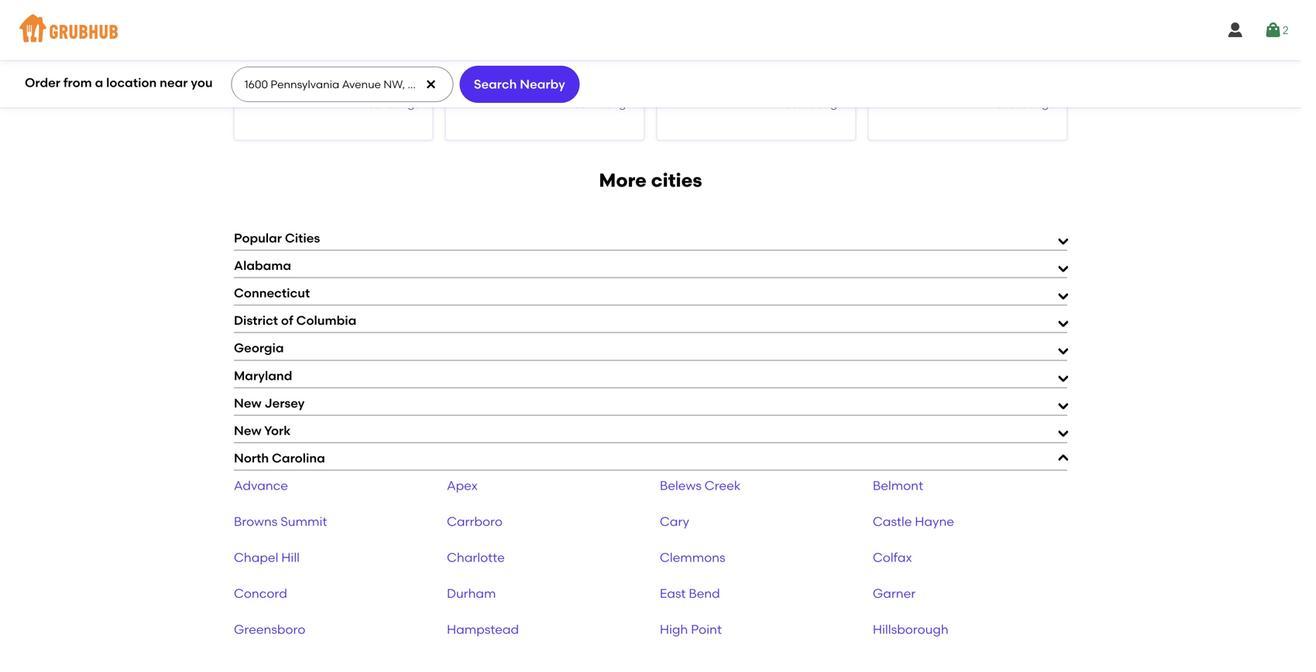Task type: describe. For each thing, give the bounding box(es) containing it.
creek
[[705, 479, 741, 494]]

concord link
[[234, 587, 287, 602]]

2 healthy from the left
[[480, 61, 515, 72]]

carolina
[[272, 451, 325, 466]]

383 ratings
[[996, 97, 1054, 110]]

high
[[660, 623, 688, 638]]

belews
[[660, 479, 702, 494]]

ratings for 908 ratings
[[383, 97, 420, 110]]

ratings for 363 ratings
[[806, 97, 843, 110]]

chapel hill
[[234, 551, 300, 566]]

383
[[996, 97, 1015, 110]]

clemmons link
[[660, 551, 725, 566]]

popular
[[234, 231, 282, 246]]

clemmons
[[660, 551, 725, 566]]

bend
[[689, 587, 720, 602]]

hampstead
[[447, 623, 519, 638]]

location
[[106, 75, 157, 90]]

york
[[264, 424, 291, 439]]

summit
[[281, 515, 327, 530]]

3 healthy from the left
[[692, 61, 727, 72]]

$1.49
[[458, 94, 479, 105]]

svg image inside "main navigation" navigation
[[1226, 21, 1245, 39]]

charlotte link
[[447, 551, 505, 566]]

of
[[281, 313, 293, 329]]

order
[[25, 75, 60, 90]]

castle hayne link
[[873, 515, 954, 530]]

Search Address search field
[[231, 67, 452, 101]]

2 subscription pass image from the left
[[458, 61, 474, 73]]

east bend
[[660, 587, 720, 602]]

more cities
[[599, 169, 702, 192]]

363 ratings
[[784, 97, 843, 110]]

2
[[1283, 24, 1289, 37]]

belmont link
[[873, 479, 923, 494]]

castle hayne
[[873, 515, 954, 530]]

castle
[[873, 515, 912, 530]]

browns
[[234, 515, 278, 530]]

main navigation navigation
[[0, 0, 1301, 60]]

svg image
[[1264, 21, 1283, 39]]

popular cities
[[234, 231, 320, 246]]

2 button
[[1264, 16, 1289, 44]]

greensboro link
[[234, 623, 305, 638]]

belews creek
[[660, 479, 741, 494]]

georgia
[[234, 341, 284, 356]]

carrboro link
[[447, 515, 503, 530]]

you
[[191, 75, 213, 90]]

search
[[474, 77, 517, 92]]

district of columbia
[[234, 313, 356, 329]]

high point link
[[660, 623, 722, 638]]

a
[[95, 75, 103, 90]]

363
[[784, 97, 803, 110]]

advance
[[234, 479, 288, 494]]

hayne
[[915, 515, 954, 530]]

concord
[[234, 587, 287, 602]]

nearby
[[520, 77, 565, 92]]

$1.99 delivery
[[881, 94, 939, 105]]

908
[[361, 97, 381, 110]]

min for 557 ratings
[[488, 81, 505, 92]]

$1.99
[[881, 94, 902, 105]]

cities
[[285, 231, 320, 246]]

belews creek link
[[660, 479, 741, 494]]

new jersey
[[234, 396, 305, 411]]

browns summit
[[234, 515, 327, 530]]

durham link
[[447, 587, 496, 602]]

high point
[[660, 623, 722, 638]]

$0
[[670, 94, 680, 105]]

garner link
[[873, 587, 916, 602]]

point
[[691, 623, 722, 638]]

colfax link
[[873, 551, 912, 566]]

cary link
[[660, 515, 689, 530]]

order from a location near you
[[25, 75, 213, 90]]

30–45 min $1.49 delivery
[[458, 81, 516, 105]]

1 healthy from the left
[[269, 61, 304, 72]]

ratings for 557 ratings
[[595, 97, 631, 110]]

columbia
[[296, 313, 356, 329]]

district
[[234, 313, 278, 329]]



Task type: locate. For each thing, give the bounding box(es) containing it.
908 ratings
[[361, 97, 420, 110]]

east
[[660, 587, 686, 602]]

healthy
[[269, 61, 304, 72], [480, 61, 515, 72], [692, 61, 727, 72], [903, 61, 938, 72]]

apex link
[[447, 479, 478, 494]]

chapel
[[234, 551, 278, 566]]

new up new york
[[234, 396, 261, 411]]

1 delivery from the left
[[272, 94, 307, 105]]

1 subscription pass image from the left
[[247, 61, 263, 73]]

0 vertical spatial svg image
[[1226, 21, 1245, 39]]

1 horizontal spatial min
[[488, 81, 505, 92]]

durham
[[447, 587, 496, 602]]

ratings right 908
[[383, 97, 420, 110]]

1 ratings from the left
[[383, 97, 420, 110]]

4 healthy from the left
[[903, 61, 938, 72]]

min
[[276, 81, 293, 92], [488, 81, 505, 92]]

north carolina
[[234, 451, 325, 466]]

20–35 min $0.49 delivery
[[247, 81, 307, 105]]

$0 delivery
[[670, 94, 717, 105]]

east bend link
[[660, 587, 720, 602]]

min for 908 ratings
[[276, 81, 293, 92]]

carrboro
[[447, 515, 503, 530]]

2 delivery from the left
[[481, 94, 516, 105]]

delivery inside 20–35 min $0.49 delivery
[[272, 94, 307, 105]]

delivery right $1.99 on the top
[[904, 94, 939, 105]]

ratings
[[383, 97, 420, 110], [595, 97, 631, 110], [806, 97, 843, 110], [1017, 97, 1054, 110]]

apex
[[447, 479, 478, 494]]

browns summit link
[[234, 515, 327, 530]]

maryland
[[234, 368, 292, 384]]

1 vertical spatial new
[[234, 424, 261, 439]]

hampstead link
[[447, 623, 519, 638]]

belmont
[[873, 479, 923, 494]]

ratings right "557"
[[595, 97, 631, 110]]

north
[[234, 451, 269, 466]]

1 new from the top
[[234, 396, 261, 411]]

2 min from the left
[[488, 81, 505, 92]]

from
[[63, 75, 92, 90]]

near
[[160, 75, 188, 90]]

svg image left the 30–45
[[425, 78, 437, 91]]

ratings right 363
[[806, 97, 843, 110]]

healthy up 20–35 min $0.49 delivery
[[269, 61, 304, 72]]

min inside 20–35 min $0.49 delivery
[[276, 81, 293, 92]]

search nearby
[[474, 77, 565, 92]]

0 horizontal spatial min
[[276, 81, 293, 92]]

$0.49
[[247, 94, 270, 105]]

ratings for 383 ratings
[[1017, 97, 1054, 110]]

svg image left svg image
[[1226, 21, 1245, 39]]

2 new from the top
[[234, 424, 261, 439]]

star icon image
[[358, 80, 370, 92], [370, 80, 383, 92], [383, 80, 395, 92], [395, 80, 407, 92], [407, 80, 420, 92], [407, 80, 420, 92], [569, 80, 582, 92], [582, 80, 594, 92]]

1 vertical spatial svg image
[[425, 78, 437, 91]]

connecticut
[[234, 286, 310, 301]]

0 vertical spatial new
[[234, 396, 261, 411]]

jersey
[[264, 396, 305, 411]]

healthy up '$1.99 delivery'
[[903, 61, 938, 72]]

alabama
[[234, 258, 291, 273]]

more
[[599, 169, 647, 192]]

min right the 30–45
[[488, 81, 505, 92]]

delivery right $0
[[683, 94, 717, 105]]

subscription pass image up $0
[[670, 61, 686, 73]]

ratings right the 383
[[1017, 97, 1054, 110]]

2 ratings from the left
[[595, 97, 631, 110]]

search nearby button
[[459, 66, 580, 103]]

colfax
[[873, 551, 912, 566]]

4 subscription pass image from the left
[[881, 61, 897, 73]]

delivery inside 30–45 min $1.49 delivery
[[481, 94, 516, 105]]

cary
[[660, 515, 689, 530]]

hillsborough
[[873, 623, 949, 638]]

new york
[[234, 424, 291, 439]]

delivery down search
[[481, 94, 516, 105]]

3 ratings from the left
[[806, 97, 843, 110]]

1 min from the left
[[276, 81, 293, 92]]

30–45
[[458, 81, 486, 92]]

chapel hill link
[[234, 551, 300, 566]]

min inside 30–45 min $1.49 delivery
[[488, 81, 505, 92]]

delivery
[[272, 94, 307, 105], [481, 94, 516, 105], [683, 94, 717, 105], [904, 94, 939, 105]]

subscription pass image up 20–35
[[247, 61, 263, 73]]

hill
[[281, 551, 300, 566]]

new up north
[[234, 424, 261, 439]]

20–35
[[247, 81, 274, 92]]

healthy up the $0 delivery
[[692, 61, 727, 72]]

advance link
[[234, 479, 288, 494]]

min right 20–35
[[276, 81, 293, 92]]

557
[[574, 97, 592, 110]]

subscription pass image up $1.99 on the top
[[881, 61, 897, 73]]

greensboro
[[234, 623, 305, 638]]

delivery right $0.49
[[272, 94, 307, 105]]

healthy up search
[[480, 61, 515, 72]]

garner
[[873, 587, 916, 602]]

subscription pass image
[[247, 61, 263, 73], [458, 61, 474, 73], [670, 61, 686, 73], [881, 61, 897, 73]]

3 subscription pass image from the left
[[670, 61, 686, 73]]

3 delivery from the left
[[683, 94, 717, 105]]

new for new york
[[234, 424, 261, 439]]

hillsborough link
[[873, 623, 949, 638]]

subscription pass image up the 30–45
[[458, 61, 474, 73]]

1 horizontal spatial svg image
[[1226, 21, 1245, 39]]

cities
[[651, 169, 702, 192]]

svg image
[[1226, 21, 1245, 39], [425, 78, 437, 91]]

4 ratings from the left
[[1017, 97, 1054, 110]]

new for new jersey
[[234, 396, 261, 411]]

charlotte
[[447, 551, 505, 566]]

557 ratings
[[574, 97, 631, 110]]

4 delivery from the left
[[904, 94, 939, 105]]

0 horizontal spatial svg image
[[425, 78, 437, 91]]



Task type: vqa. For each thing, say whether or not it's contained in the screenshot.
Mixology
no



